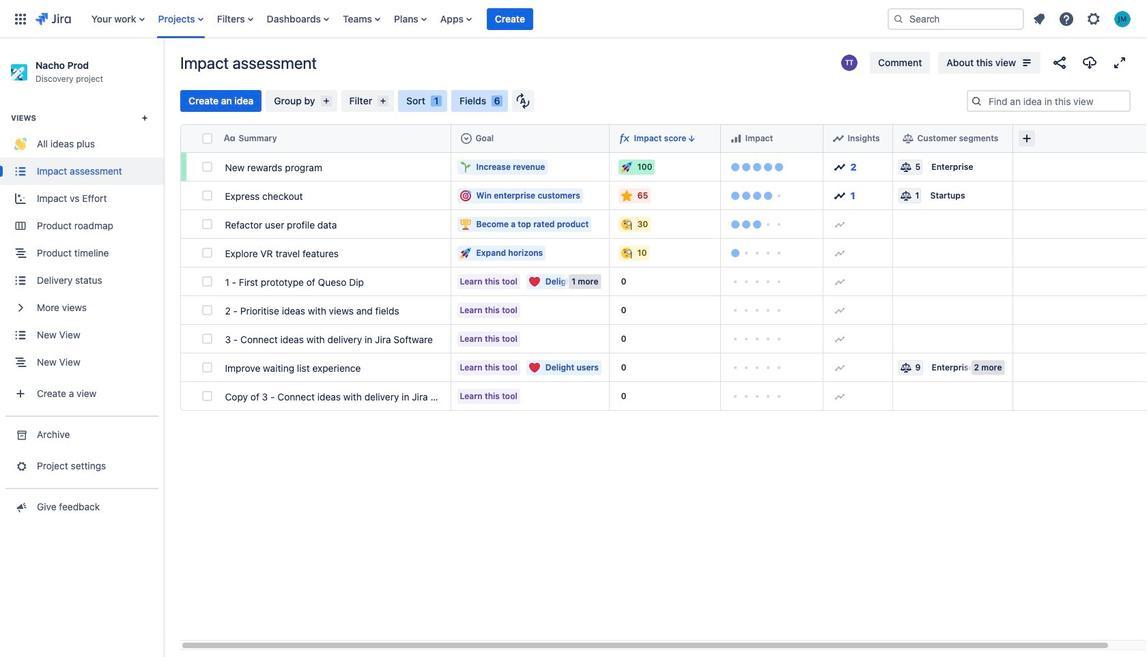 Task type: locate. For each thing, give the bounding box(es) containing it.
None search field
[[888, 8, 1024, 30]]

list item
[[487, 0, 533, 38]]

1 vertical spatial :rocket: image
[[460, 248, 471, 258]]

group
[[0, 96, 164, 416]]

header.desc image
[[687, 133, 697, 144]]

:rocket: image
[[621, 161, 632, 172], [460, 248, 471, 258]]

:rocket: image for the left :rocket: icon
[[460, 248, 471, 258]]

0 vertical spatial add image
[[834, 219, 845, 230]]

2 add image from the top
[[834, 334, 845, 344]]

:yellow_star: image
[[621, 190, 632, 201], [621, 190, 632, 201]]

:heart: image for 3rd add image from the top
[[529, 362, 540, 373]]

:rocket: image down the impact score icon
[[621, 161, 632, 172]]

0 vertical spatial insights image
[[834, 161, 845, 172]]

appswitcher icon image
[[12, 11, 29, 27]]

impact image
[[730, 133, 741, 144]]

:heart: image for third add icon
[[529, 276, 540, 287]]

2 weighting value image from the top
[[900, 190, 911, 201]]

1 vertical spatial insights image
[[834, 190, 845, 201]]

:heart: image
[[529, 362, 540, 373]]

1 horizontal spatial :rocket: image
[[621, 161, 632, 172]]

Find an idea in this view field
[[985, 92, 1129, 111]]

banner
[[0, 0, 1147, 38]]

4 add image from the top
[[834, 391, 845, 402]]

add image
[[834, 219, 845, 230], [834, 248, 845, 258], [834, 276, 845, 287]]

0 horizontal spatial list
[[85, 0, 877, 38]]

1 vertical spatial :rocket: image
[[460, 248, 471, 258]]

insights image
[[834, 161, 845, 172], [834, 190, 845, 201]]

0 vertical spatial weighting value image
[[900, 161, 911, 172]]

2 vertical spatial add image
[[834, 276, 845, 287]]

1 horizontal spatial :rocket: image
[[621, 161, 632, 172]]

:rocket: image down :trophy: icon
[[460, 248, 471, 258]]

1 add image from the top
[[834, 305, 845, 316]]

1 weighting value image from the top
[[900, 161, 911, 172]]

weighting value image
[[900, 161, 911, 172], [900, 190, 911, 201]]

add image
[[834, 305, 845, 316], [834, 334, 845, 344], [834, 362, 845, 373], [834, 391, 845, 402]]

:face_with_monocle: image for the left :rocket: icon
[[621, 248, 632, 258]]

1 add image from the top
[[834, 219, 845, 230]]

autosave is enabled image
[[516, 93, 530, 109]]

3 add image from the top
[[834, 276, 845, 287]]

feedback image
[[13, 501, 28, 515]]

1 insights image from the top
[[834, 161, 845, 172]]

1 vertical spatial add image
[[834, 248, 845, 258]]

:face_with_monocle: image
[[621, 219, 632, 230], [621, 248, 632, 258], [621, 248, 632, 258]]

project settings image
[[13, 460, 28, 474]]

expand image
[[1112, 55, 1128, 71]]

:wave: image
[[14, 138, 27, 151], [14, 138, 27, 151]]

:face_with_monocle: image
[[621, 219, 632, 230]]

:rocket: image down :trophy: icon
[[460, 248, 471, 258]]

summary image
[[224, 133, 235, 144]]

jira image
[[36, 11, 71, 27], [36, 11, 71, 27]]

:rocket: image
[[621, 161, 632, 172], [460, 248, 471, 258]]

0 vertical spatial :rocket: image
[[621, 161, 632, 172]]

list
[[85, 0, 877, 38], [1027, 6, 1139, 31]]

:trophy: image
[[460, 219, 471, 230]]

help image
[[1058, 11, 1075, 27]]

:dart: image
[[460, 190, 471, 201], [460, 190, 471, 201]]

weighting value image for 1st insights image
[[900, 161, 911, 172]]

cell
[[180, 124, 199, 153], [451, 124, 610, 153], [610, 124, 721, 153], [721, 124, 824, 153], [824, 124, 893, 153], [893, 124, 1013, 153], [1013, 124, 1147, 153], [1013, 153, 1147, 182], [1013, 182, 1147, 210], [893, 210, 1013, 239], [1013, 210, 1147, 239], [893, 239, 1013, 268], [1013, 239, 1147, 268], [893, 268, 1013, 296], [1013, 268, 1147, 296], [893, 296, 1013, 325], [1013, 296, 1147, 325], [893, 325, 1013, 354], [1013, 325, 1147, 354], [1013, 354, 1147, 382], [893, 382, 1013, 411], [1013, 382, 1147, 411]]

:heart: image
[[529, 276, 540, 287], [529, 276, 540, 287], [529, 362, 540, 373]]

:rocket: image down the impact score icon
[[621, 161, 632, 172]]

insights image
[[833, 133, 844, 144]]

1 vertical spatial weighting value image
[[900, 190, 911, 201]]

2 add image from the top
[[834, 248, 845, 258]]

show description image
[[1019, 55, 1035, 71]]

0 horizontal spatial :rocket: image
[[460, 248, 471, 258]]



Task type: describe. For each thing, give the bounding box(es) containing it.
polaris common.ui.field config.add.add more.icon image
[[1019, 130, 1035, 147]]

settings image
[[1086, 11, 1102, 27]]

1 horizontal spatial list
[[1027, 6, 1139, 31]]

goal image
[[461, 133, 472, 144]]

search image
[[893, 13, 904, 24]]

share image
[[1052, 55, 1068, 71]]

:rocket: image for :rocket: icon to the top
[[621, 161, 632, 172]]

Search field
[[888, 8, 1024, 30]]

primary element
[[8, 0, 877, 38]]

:face_with_monocle: image for :trophy: image
[[621, 219, 632, 230]]

jira product discovery navigation element
[[0, 38, 164, 658]]

your profile and settings image
[[1114, 11, 1131, 27]]

impact score image
[[619, 133, 630, 144]]

export image
[[1082, 55, 1098, 71]]

:seedling: image
[[460, 161, 471, 172]]

0 vertical spatial :rocket: image
[[621, 161, 632, 172]]

weighting value image for first insights image from the bottom
[[900, 190, 911, 201]]

notifications image
[[1031, 11, 1047, 27]]

customer segments image
[[902, 133, 913, 144]]

0 horizontal spatial :rocket: image
[[460, 248, 471, 258]]

2 insights image from the top
[[834, 190, 845, 201]]

3 add image from the top
[[834, 362, 845, 373]]

:trophy: image
[[460, 219, 471, 230]]

:seedling: image
[[460, 161, 471, 172]]

current project sidebar image
[[149, 55, 179, 82]]

weighting value image
[[900, 362, 911, 373]]



Task type: vqa. For each thing, say whether or not it's contained in the screenshot.
EXPAND Image
yes



